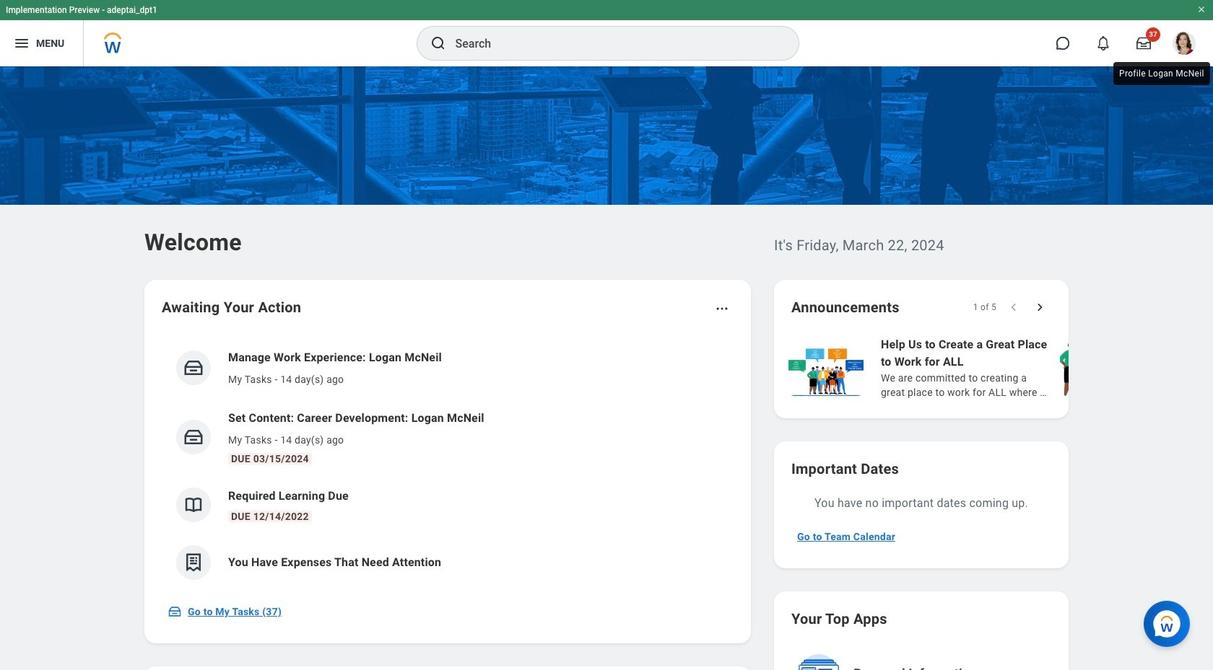 Task type: vqa. For each thing, say whether or not it's contained in the screenshot.
LEARNING associated with Learning Trends by Tenure
no



Task type: describe. For each thing, give the bounding box(es) containing it.
inbox large image
[[1137, 36, 1151, 51]]

chevron right small image
[[1033, 300, 1047, 315]]

1 horizontal spatial list
[[786, 335, 1213, 402]]

0 vertical spatial inbox image
[[183, 357, 204, 379]]

book open image
[[183, 495, 204, 516]]

related actions image
[[715, 302, 729, 316]]

Search Workday  search field
[[455, 27, 769, 59]]



Task type: locate. For each thing, give the bounding box(es) containing it.
notifications large image
[[1096, 36, 1111, 51]]

dashboard expenses image
[[183, 552, 204, 574]]

tooltip
[[1111, 59, 1213, 88]]

list
[[786, 335, 1213, 402], [162, 338, 734, 592]]

justify image
[[13, 35, 30, 52]]

profile logan mcneil image
[[1173, 32, 1196, 58]]

close environment banner image
[[1197, 5, 1206, 14]]

2 vertical spatial inbox image
[[168, 605, 182, 620]]

main content
[[0, 66, 1213, 671]]

status
[[973, 302, 997, 313]]

0 horizontal spatial list
[[162, 338, 734, 592]]

inbox image
[[183, 357, 204, 379], [183, 427, 204, 448], [168, 605, 182, 620]]

1 vertical spatial inbox image
[[183, 427, 204, 448]]

search image
[[429, 35, 447, 52]]

chevron left small image
[[1007, 300, 1021, 315]]

banner
[[0, 0, 1213, 66]]



